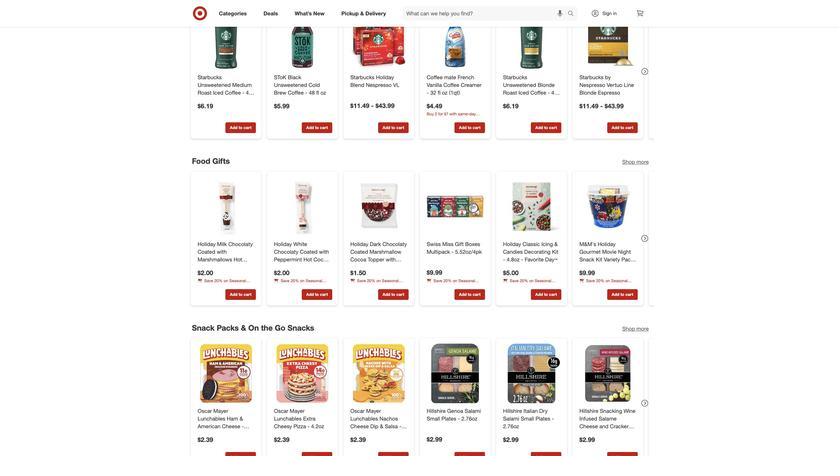 Task type: vqa. For each thing, say whether or not it's contained in the screenshot.
the leftmost Hillshire
yes



Task type: locate. For each thing, give the bounding box(es) containing it.
plates down "genoa"
[[441, 416, 456, 423]]

creamer
[[461, 82, 481, 88]]

oz inside coffee mate french vanilla coffee creamer - 32 fl oz (1qt)
[[442, 89, 448, 96]]

buy 2 for $7 with same-day order services button
[[427, 111, 485, 122]]

holiday left milk
[[197, 241, 215, 248]]

- inside starbucks unsweetened blonde roast iced coffee - 48 fl oz $6.19
[[548, 89, 550, 96]]

1 vertical spatial peppermint
[[350, 264, 378, 271]]

save 20% on seasonal candy & snacks button for marshmallows
[[197, 278, 256, 290]]

lunchables for $2.39
[[197, 416, 225, 423]]

on down "variety"
[[605, 279, 610, 284]]

to for swiss miss gift boxes multipack - 5.52oz/4pk
[[468, 293, 472, 298]]

line
[[624, 82, 634, 88]]

add for starbucks unsweetened medium roast iced coffee - 48 fl oz
[[230, 125, 237, 130]]

1 horizontal spatial oscar
[[274, 408, 288, 415]]

gift
[[455, 241, 464, 248]]

0 horizontal spatial lunchables
[[197, 416, 225, 423]]

2 lunchables from the left
[[274, 416, 302, 423]]

1 vertical spatial shop more button
[[622, 326, 649, 333]]

20% for -
[[443, 279, 452, 284]]

1 horizontal spatial small
[[521, 416, 534, 423]]

1 horizontal spatial lunchables
[[274, 416, 302, 423]]

swiss
[[427, 241, 441, 248]]

2 horizontal spatial 2.76oz
[[611, 431, 627, 438]]

1 $2.39 from the left
[[197, 436, 213, 444]]

classic
[[522, 241, 540, 248]]

0 horizontal spatial iced
[[213, 89, 223, 96]]

iced inside "starbucks unsweetened medium roast iced coffee - 48 fl oz $6.19"
[[213, 89, 223, 96]]

1 horizontal spatial $2.00
[[274, 269, 289, 277]]

$2.00
[[197, 269, 213, 277], [274, 269, 289, 277]]

holiday up "candies"
[[503, 241, 521, 248]]

fl inside starbucks unsweetened blonde roast iced coffee - 48 fl oz $6.19
[[503, 97, 506, 104]]

cheese down "ham"
[[222, 424, 240, 430]]

20% down "variety"
[[596, 279, 604, 284]]

$2.99 down the hillshire italian dry salami small plates - 2.76oz
[[503, 436, 519, 444]]

roast for starbucks unsweetened blonde roast iced coffee - 48 fl oz $6.19
[[503, 89, 517, 96]]

$11.49 down blend on the top of the page
[[350, 102, 369, 109]]

day™ down icing
[[545, 256, 557, 263]]

starbucks by nespresso vertuo line blonde espresso
[[579, 74, 634, 96]]

0 vertical spatial more
[[636, 159, 649, 165]]

gourmet
[[579, 249, 601, 255]]

seasonal down "variety"
[[611, 279, 628, 284]]

favorite inside holiday classic icing & candies decorating kit - 4.8oz - favorite day™
[[525, 256, 544, 263]]

starbucks unsweetened blonde roast iced coffee - 48 fl oz link
[[503, 74, 560, 104]]

nespresso inside starbucks holiday blend  nespresso vl
[[366, 82, 392, 88]]

save down marshmallows
[[204, 279, 213, 284]]

holiday
[[376, 74, 394, 81], [197, 241, 215, 248], [274, 241, 292, 248], [350, 241, 368, 248], [503, 241, 521, 248], [598, 241, 616, 248]]

2 shop from the top
[[622, 326, 635, 333]]

oz inside "starbucks unsweetened medium roast iced coffee - 48 fl oz $6.19"
[[202, 97, 207, 104]]

hillshire left "genoa"
[[427, 408, 446, 415]]

seasonal down "decorating"
[[535, 279, 551, 284]]

0.8oz inside holiday milk chocolaty coated with marshmallows hot cocoa spoon - 0.8oz - favorite day™
[[236, 264, 249, 271]]

seasonal down 0.6oz
[[382, 279, 399, 284]]

candy for swiss miss gift boxes multipack - 5.52oz/4pk
[[427, 284, 438, 289]]

save 20% on seasonal candy & snacks button
[[427, 278, 485, 289], [197, 278, 256, 290], [274, 278, 332, 290], [350, 278, 409, 290], [503, 278, 561, 290], [579, 278, 638, 290]]

$11.49 - $43.99 down espresso
[[579, 102, 624, 110]]

fl inside the stok black unsweetened cold brew coffee - 48 fl oz
[[316, 89, 319, 96]]

day™ inside the holiday white chocolaty coated with peppermint hot cocoa spoon - 0.8oz - favorite day™
[[294, 272, 307, 278]]

0 vertical spatial kit
[[552, 249, 558, 255]]

1 horizontal spatial roast
[[503, 89, 517, 96]]

save for holiday classic icing & candies decorating kit - 4.8oz - favorite day™
[[510, 279, 519, 284]]

0 horizontal spatial kit
[[552, 249, 558, 255]]

2 hot from the left
[[303, 256, 312, 263]]

1 lunchables from the left
[[197, 416, 225, 423]]

chocolaty inside holiday dark chocolaty coated marshmallow cocoa topper with peppermint - 0.6oz - favorite day™
[[382, 241, 407, 248]]

coated up marshmallows
[[197, 249, 215, 255]]

oz
[[320, 89, 326, 96], [442, 89, 448, 96], [202, 97, 207, 104], [507, 97, 513, 104]]

2 horizontal spatial cheese
[[579, 424, 598, 430]]

nespresso left vl
[[366, 82, 392, 88]]

0 vertical spatial salami
[[465, 408, 481, 415]]

coated down white
[[300, 249, 317, 255]]

3 48 from the left
[[551, 89, 557, 96]]

4 starbucks from the left
[[579, 74, 604, 81]]

roast inside "starbucks unsweetened medium roast iced coffee - 48 fl oz $6.19"
[[197, 89, 211, 96]]

snack left packs
[[192, 324, 214, 333]]

2 horizontal spatial lunchables
[[350, 416, 378, 423]]

1 coated from the left
[[197, 249, 215, 255]]

1 spoon from the left
[[215, 264, 231, 271]]

2.76oz
[[461, 416, 477, 423], [503, 424, 519, 430], [611, 431, 627, 438]]

snack up 13oz
[[579, 256, 594, 263]]

1 hot from the left
[[233, 256, 242, 263]]

to for holiday white chocolaty coated with peppermint hot cocoa spoon - 0.8oz - favorite day™
[[315, 293, 319, 298]]

1 oscar from the left
[[197, 408, 212, 415]]

2 roast from the left
[[503, 89, 517, 96]]

2 horizontal spatial $2.39
[[350, 436, 366, 444]]

small inside hillshire genoa salami small plates - 2.76oz
[[427, 416, 440, 423]]

add for stok black unsweetened cold brew coffee - 48 fl oz
[[306, 125, 314, 130]]

1 horizontal spatial kit
[[596, 256, 602, 263]]

oz inside the stok black unsweetened cold brew coffee - 48 fl oz
[[320, 89, 326, 96]]

cheese down infused
[[579, 424, 598, 430]]

more
[[636, 159, 649, 165], [636, 326, 649, 333]]

add to cart button for holiday milk chocolaty coated with marshmallows hot cocoa spoon - 0.8oz - favorite day™
[[225, 290, 256, 301]]

seasonal down holiday milk chocolaty coated with marshmallows hot cocoa spoon - 0.8oz - favorite day™ link
[[229, 279, 246, 284]]

holiday up movie
[[598, 241, 616, 248]]

1 horizontal spatial $2.39
[[274, 436, 289, 444]]

shop for food gifts
[[622, 159, 635, 165]]

1 more from the top
[[636, 159, 649, 165]]

1 horizontal spatial peppermint
[[350, 264, 378, 271]]

- inside m&m's holiday gourmet movie night snack kit variety pack - 13oz
[[579, 264, 581, 271]]

1 horizontal spatial cocoa
[[313, 256, 329, 263]]

2 cheese from the left
[[350, 424, 369, 430]]

pickup
[[341, 10, 359, 17]]

cart for starbucks holiday blend  nespresso vl
[[396, 125, 404, 130]]

marshmallows
[[197, 256, 232, 263]]

peppermint down white
[[274, 256, 302, 263]]

20% for peppermint
[[291, 279, 299, 284]]

save 20% on seasonal candy & snacks button for peppermint
[[274, 278, 332, 290]]

coffee mate french vanilla coffee creamer - 32 fl oz (1qt)
[[427, 74, 481, 96]]

search
[[565, 11, 581, 17]]

iced inside starbucks unsweetened blonde roast iced coffee - 48 fl oz $6.19
[[518, 89, 529, 96]]

0 horizontal spatial $2.00
[[197, 269, 213, 277]]

1 $6.19 from the left
[[197, 102, 213, 110]]

shop more for food gifts
[[622, 159, 649, 165]]

2 horizontal spatial $2.99
[[579, 436, 595, 444]]

hot right marshmallows
[[233, 256, 242, 263]]

add to cart button for holiday classic icing & candies decorating kit - 4.8oz - favorite day™
[[531, 290, 561, 301]]

1 horizontal spatial plates
[[535, 416, 550, 423]]

1 nespresso from the left
[[366, 82, 392, 88]]

2 unsweetened from the left
[[274, 82, 307, 88]]

oz inside starbucks unsweetened blonde roast iced coffee - 48 fl oz $6.19
[[507, 97, 513, 104]]

holiday left dark
[[350, 241, 368, 248]]

what's
[[295, 10, 312, 17]]

oscar mayer lunchables ham & american cheese - 3.2oz image
[[196, 344, 256, 404], [196, 344, 256, 404]]

add to cart button for m&m's holiday gourmet movie night snack kit variety pack - 13oz
[[607, 290, 638, 301]]

variety
[[604, 256, 620, 263]]

oscar inside oscar mayer lunchables nachos cheese dip & salsa - 4.4oz $2.39
[[350, 408, 365, 415]]

milk
[[217, 241, 227, 248]]

1 mayer from the left
[[213, 408, 228, 415]]

$2.99 for hillshire genoa salami small plates - 2.76oz
[[427, 436, 442, 444]]

save down $1.50
[[357, 279, 366, 284]]

starbucks by nespresso vertuo line blonde espresso link
[[579, 74, 636, 97]]

0 horizontal spatial $43.99
[[375, 102, 394, 109]]

more for snack packs & on the go snacks
[[636, 326, 649, 333]]

oscar mayer lunchables ham & american cheese - 3.2oz link
[[197, 408, 254, 438]]

1 shop more from the top
[[622, 159, 649, 165]]

20% down holiday classic icing & candies decorating kit - 4.8oz - favorite day™
[[520, 279, 528, 284]]

1 horizontal spatial snack
[[579, 256, 594, 263]]

1 horizontal spatial $43.99
[[605, 102, 624, 110]]

1 horizontal spatial salami
[[503, 416, 519, 423]]

3 oscar from the left
[[350, 408, 365, 415]]

oscar inside oscar mayer lunchables ham & american cheese - 3.2oz $2.39
[[197, 408, 212, 415]]

day™ for holiday white chocolaty coated with peppermint hot cocoa spoon - 0.8oz - favorite day™
[[294, 272, 307, 278]]

0 vertical spatial peppermint
[[274, 256, 302, 263]]

1 cheese from the left
[[222, 424, 240, 430]]

hillshire inside the hillshire italian dry salami small plates - 2.76oz
[[503, 408, 522, 415]]

2 shop more from the top
[[622, 326, 649, 333]]

save 20% on seasonal candy & snacks for decorating
[[503, 279, 551, 290]]

chocolaty for milk
[[228, 241, 253, 248]]

- inside "oscar mayer lunchables extra cheesy pizza - 4.2oz"
[[307, 424, 310, 430]]

holiday inside holiday classic icing & candies decorating kit - 4.8oz - favorite day™
[[503, 241, 521, 248]]

0 horizontal spatial spoon
[[215, 264, 231, 271]]

oscar up american
[[197, 408, 212, 415]]

0 vertical spatial shop
[[622, 159, 635, 165]]

small inside hillshire snacking wine infused salame cheese and crackers small plate - 2.76oz $2.99
[[579, 431, 593, 438]]

1 horizontal spatial hot
[[303, 256, 312, 263]]

starbucks inside starbucks holiday blend  nespresso vl
[[350, 74, 374, 81]]

(1qt)
[[449, 89, 460, 96]]

stok black unsweetened cold brew coffee - 48 fl oz image
[[273, 10, 332, 70], [273, 10, 332, 70]]

black
[[288, 74, 301, 81]]

$43.99 for vertuo
[[605, 102, 624, 110]]

20% down multipack on the right bottom of the page
[[443, 279, 452, 284]]

add to cart for coffee mate french vanilla coffee creamer - 32 fl oz (1qt)
[[459, 125, 480, 130]]

0 vertical spatial 2.76oz
[[461, 416, 477, 423]]

0 horizontal spatial blonde
[[538, 82, 555, 88]]

0 horizontal spatial $2.99
[[427, 436, 442, 444]]

favorite inside the holiday white chocolaty coated with peppermint hot cocoa spoon - 0.8oz - favorite day™
[[274, 272, 293, 278]]

multipack
[[427, 249, 450, 255]]

add to cart for holiday milk chocolaty coated with marshmallows hot cocoa spoon - 0.8oz - favorite day™
[[230, 293, 251, 298]]

$9.99 down gourmet
[[579, 269, 595, 277]]

mayer up the dip
[[366, 408, 381, 415]]

on down 5.52oz/4pk
[[453, 279, 457, 284]]

lunchables inside oscar mayer lunchables ham & american cheese - 3.2oz $2.39
[[197, 416, 225, 423]]

kit
[[552, 249, 558, 255], [596, 256, 602, 263]]

cocoa
[[313, 256, 329, 263], [350, 256, 366, 263], [197, 264, 213, 271]]

0 horizontal spatial $6.19
[[197, 102, 213, 110]]

1 horizontal spatial $2.99
[[503, 436, 519, 444]]

20% down the holiday white chocolaty coated with peppermint hot cocoa spoon - 0.8oz - favorite day™
[[291, 279, 299, 284]]

0 horizontal spatial 2.76oz
[[461, 416, 477, 423]]

oscar mayer lunchables extra cheesy pizza - 4.2oz image
[[273, 344, 332, 404], [273, 344, 332, 404]]

coffee inside the stok black unsweetened cold brew coffee - 48 fl oz
[[288, 89, 304, 96]]

day™ down marshmallows
[[218, 272, 230, 278]]

cart for starbucks unsweetened medium roast iced coffee - 48 fl oz
[[243, 125, 251, 130]]

hillshire italian dry salami small plates - 2.76oz
[[503, 408, 554, 430]]

coffee inside starbucks unsweetened blonde roast iced coffee - 48 fl oz $6.19
[[530, 89, 546, 96]]

with inside the holiday white chocolaty coated with peppermint hot cocoa spoon - 0.8oz - favorite day™
[[319, 249, 329, 255]]

$2.99 inside hillshire snacking wine infused salame cheese and crackers small plate - 2.76oz $2.99
[[579, 436, 595, 444]]

0 horizontal spatial $2.39
[[197, 436, 213, 444]]

3 cheese from the left
[[579, 424, 598, 430]]

hillshire for hillshire italian dry salami small plates - 2.76oz
[[503, 408, 522, 415]]

day™ inside holiday classic icing & candies decorating kit - 4.8oz - favorite day™
[[545, 256, 557, 263]]

spoon inside holiday milk chocolaty coated with marshmallows hot cocoa spoon - 0.8oz - favorite day™
[[215, 264, 231, 271]]

1 horizontal spatial blonde
[[579, 89, 596, 96]]

20% down marshmallows
[[214, 279, 222, 284]]

cocoa inside holiday milk chocolaty coated with marshmallows hot cocoa spoon - 0.8oz - favorite day™
[[197, 264, 213, 271]]

swiss miss gift boxes multipack - 5.52oz/4pk image
[[425, 177, 485, 237], [425, 177, 485, 237]]

save down $5.00
[[510, 279, 519, 284]]

genoa
[[447, 408, 463, 415]]

add for holiday milk chocolaty coated with marshmallows hot cocoa spoon - 0.8oz - favorite day™
[[230, 293, 237, 298]]

lunchables up cheesy in the left bottom of the page
[[274, 416, 302, 423]]

2 more from the top
[[636, 326, 649, 333]]

2 nespresso from the left
[[579, 82, 605, 88]]

mayer inside "oscar mayer lunchables extra cheesy pizza - 4.2oz"
[[290, 408, 304, 415]]

0 horizontal spatial $11.49 - $43.99
[[350, 102, 394, 109]]

holiday for holiday classic icing & candies decorating kit - 4.8oz - favorite day™
[[503, 241, 521, 248]]

starbucks inside "starbucks unsweetened medium roast iced coffee - 48 fl oz $6.19"
[[197, 74, 222, 81]]

unsweetened inside starbucks unsweetened blonde roast iced coffee - 48 fl oz $6.19
[[503, 82, 536, 88]]

1 vertical spatial more
[[636, 326, 649, 333]]

$9.99 for m&m's holiday gourmet movie night snack kit variety pack - 13oz
[[579, 269, 595, 277]]

2 hillshire from the left
[[503, 408, 522, 415]]

48 inside the stok black unsweetened cold brew coffee - 48 fl oz
[[309, 89, 315, 96]]

to for holiday milk chocolaty coated with marshmallows hot cocoa spoon - 0.8oz - favorite day™
[[239, 293, 242, 298]]

0 horizontal spatial unsweetened
[[197, 82, 231, 88]]

fl inside coffee mate french vanilla coffee creamer - 32 fl oz (1qt)
[[438, 89, 440, 96]]

$11.49 for starbucks by nespresso vertuo line blonde espresso
[[579, 102, 598, 110]]

nespresso down by
[[579, 82, 605, 88]]

4.4oz
[[350, 431, 363, 438]]

peppermint down topper
[[350, 264, 378, 271]]

on for decorating
[[529, 279, 534, 284]]

candy
[[427, 284, 438, 289], [197, 284, 208, 290], [274, 284, 285, 290], [350, 284, 361, 290], [503, 284, 514, 290], [579, 284, 590, 290]]

lunchables up the dip
[[350, 416, 378, 423]]

3 coated from the left
[[350, 249, 368, 255]]

coated inside holiday milk chocolaty coated with marshmallows hot cocoa spoon - 0.8oz - favorite day™
[[197, 249, 215, 255]]

with inside holiday milk chocolaty coated with marshmallows hot cocoa spoon - 0.8oz - favorite day™
[[217, 249, 227, 255]]

cocoa for holiday milk chocolaty coated with marshmallows hot cocoa spoon - 0.8oz - favorite day™
[[197, 264, 213, 271]]

2 48 from the left
[[309, 89, 315, 96]]

add for m&m's holiday gourmet movie night snack kit variety pack - 13oz
[[612, 293, 619, 298]]

holiday dark chocolaty coated marshmallow cocoa topper with peppermint - 0.6oz - favorite day™ image
[[349, 177, 409, 237], [349, 177, 409, 237]]

stok
[[274, 74, 286, 81]]

- inside hillshire genoa salami small plates - 2.76oz
[[458, 416, 460, 423]]

$5.00
[[503, 269, 519, 277]]

0 horizontal spatial 48
[[246, 89, 252, 96]]

mayer
[[213, 408, 228, 415], [290, 408, 304, 415], [366, 408, 381, 415]]

1 vertical spatial shop more
[[622, 326, 649, 333]]

1 starbucks from the left
[[197, 74, 222, 81]]

mate
[[444, 74, 456, 81]]

holiday inside the holiday white chocolaty coated with peppermint hot cocoa spoon - 0.8oz - favorite day™
[[274, 241, 292, 248]]

iced for starbucks unsweetened medium roast iced coffee - 48 fl oz $6.19
[[213, 89, 223, 96]]

2 plates from the left
[[535, 416, 550, 423]]

save 20% on seasonal candy & snacks for -
[[427, 279, 475, 289]]

0 horizontal spatial $9.99
[[427, 269, 442, 277]]

$2.39
[[197, 436, 213, 444], [274, 436, 289, 444], [350, 436, 366, 444]]

add to cart for starbucks unsweetened blonde roast iced coffee - 48 fl oz
[[535, 125, 557, 130]]

starbucks unsweetened blonde roast iced coffee - 48 fl oz image
[[502, 10, 561, 70], [502, 10, 561, 70]]

& inside holiday classic icing & candies decorating kit - 4.8oz - favorite day™
[[554, 241, 558, 248]]

hot for peppermint
[[303, 256, 312, 263]]

0 horizontal spatial hot
[[233, 256, 242, 263]]

2 $2.39 from the left
[[274, 436, 289, 444]]

3 hillshire from the left
[[579, 408, 598, 415]]

chocolaty right milk
[[228, 241, 253, 248]]

$6.19
[[197, 102, 213, 110], [503, 102, 519, 110]]

on for snack
[[605, 279, 610, 284]]

0 horizontal spatial plates
[[441, 416, 456, 423]]

2 coated from the left
[[300, 249, 317, 255]]

starbucks inside starbucks by nespresso vertuo line blonde espresso
[[579, 74, 604, 81]]

lunchables inside oscar mayer lunchables nachos cheese dip & salsa - 4.4oz $2.39
[[350, 416, 378, 423]]

kit inside m&m's holiday gourmet movie night snack kit variety pack - 13oz
[[596, 256, 602, 263]]

on down holiday classic icing & candies decorating kit - 4.8oz - favorite day™ link
[[529, 279, 534, 284]]

0 vertical spatial snack
[[579, 256, 594, 263]]

0 horizontal spatial salami
[[465, 408, 481, 415]]

2 horizontal spatial mayer
[[366, 408, 381, 415]]

hillshire
[[427, 408, 446, 415], [503, 408, 522, 415], [579, 408, 598, 415]]

0.6oz
[[383, 264, 396, 271]]

shop for snack packs & on the go snacks
[[622, 326, 635, 333]]

hillshire snacking wine infused salame cheese and crackers small plate - 2.76oz link
[[579, 408, 636, 438]]

$11.49 - $43.99 down starbucks holiday blend  nespresso vl
[[350, 102, 394, 109]]

italian
[[523, 408, 538, 415]]

on for cocoa
[[376, 279, 381, 284]]

nespresso inside starbucks by nespresso vertuo line blonde espresso
[[579, 82, 605, 88]]

holiday milk chocolaty coated with marshmallows hot cocoa spoon - 0.8oz - favorite day™
[[197, 241, 253, 278]]

day™ for holiday milk chocolaty coated with marshmallows hot cocoa spoon - 0.8oz - favorite day™
[[218, 272, 230, 278]]

1 horizontal spatial $11.49
[[579, 102, 598, 110]]

nachos
[[379, 416, 398, 423]]

starbucks holiday blend  nespresso vl image
[[349, 10, 409, 70], [349, 10, 409, 70]]

movie
[[602, 249, 617, 255]]

$11.49
[[350, 102, 369, 109], [579, 102, 598, 110]]

seasonal down 5.52oz/4pk
[[458, 279, 475, 284]]

starbucks
[[197, 74, 222, 81], [350, 74, 374, 81], [503, 74, 527, 81], [579, 74, 604, 81]]

2 horizontal spatial 48
[[551, 89, 557, 96]]

1 horizontal spatial iced
[[518, 89, 529, 96]]

$11.49 - $43.99 for nespresso
[[350, 102, 394, 109]]

1 48 from the left
[[246, 89, 252, 96]]

day™ down white
[[294, 272, 307, 278]]

on down holiday dark chocolaty coated marshmallow cocoa topper with peppermint - 0.6oz - favorite day™
[[376, 279, 381, 284]]

holiday for holiday milk chocolaty coated with marshmallows hot cocoa spoon - 0.8oz - favorite day™
[[197, 241, 215, 248]]

$43.99
[[375, 102, 394, 109], [605, 102, 624, 110]]

1 horizontal spatial 0.8oz
[[295, 264, 308, 271]]

3 $2.39 from the left
[[350, 436, 366, 444]]

hillshire up infused
[[579, 408, 598, 415]]

on down holiday milk chocolaty coated with marshmallows hot cocoa spoon - 0.8oz - favorite day™
[[224, 279, 228, 284]]

& inside oscar mayer lunchables ham & american cheese - 3.2oz $2.39
[[239, 416, 243, 423]]

plate
[[594, 431, 606, 438]]

spoon inside the holiday white chocolaty coated with peppermint hot cocoa spoon - 0.8oz - favorite day™
[[274, 264, 290, 271]]

blonde
[[538, 82, 555, 88], [579, 89, 596, 96]]

1 horizontal spatial 2.76oz
[[503, 424, 519, 430]]

$2.99 down hillshire genoa salami small plates - 2.76oz
[[427, 436, 442, 444]]

$43.99 down vl
[[375, 102, 394, 109]]

chocolaty down white
[[274, 249, 298, 255]]

0 horizontal spatial 0.8oz
[[236, 264, 249, 271]]

add to cart button for starbucks unsweetened blonde roast iced coffee - 48 fl oz
[[531, 123, 561, 133]]

holiday classic icing & candies decorating kit - 4.8oz - favorite day™ image
[[502, 177, 561, 237], [502, 177, 561, 237]]

1 horizontal spatial cheese
[[350, 424, 369, 430]]

1 iced from the left
[[213, 89, 223, 96]]

coated inside holiday dark chocolaty coated marshmallow cocoa topper with peppermint - 0.6oz - favorite day™
[[350, 249, 368, 255]]

2 spoon from the left
[[274, 264, 290, 271]]

0 horizontal spatial hillshire
[[427, 408, 446, 415]]

plates inside hillshire genoa salami small plates - 2.76oz
[[441, 416, 456, 423]]

hillshire left the italian
[[503, 408, 522, 415]]

kit inside holiday classic icing & candies decorating kit - 4.8oz - favorite day™
[[552, 249, 558, 255]]

$6.19 for starbucks unsweetened blonde roast iced coffee - 48 fl oz $6.19
[[503, 102, 519, 110]]

1 plates from the left
[[441, 416, 456, 423]]

hillshire genoa salami small plates - 2.76oz image
[[425, 344, 485, 404], [425, 344, 485, 404]]

add to cart button for starbucks unsweetened medium roast iced coffee - 48 fl oz
[[225, 123, 256, 133]]

cocoa inside the holiday white chocolaty coated with peppermint hot cocoa spoon - 0.8oz - favorite day™
[[313, 256, 329, 263]]

1 vertical spatial shop
[[622, 326, 635, 333]]

0 horizontal spatial cocoa
[[197, 264, 213, 271]]

0 vertical spatial shop more button
[[622, 158, 649, 166]]

holiday milk chocolaty coated with marshmallows hot cocoa spoon - 0.8oz - favorite day™ image
[[196, 177, 256, 237], [196, 177, 256, 237]]

lunchables up american
[[197, 416, 225, 423]]

0 horizontal spatial roast
[[197, 89, 211, 96]]

holiday inside m&m's holiday gourmet movie night snack kit variety pack - 13oz
[[598, 241, 616, 248]]

deals link
[[258, 6, 286, 21]]

$2.00 for holiday white chocolaty coated with peppermint hot cocoa spoon - 0.8oz - favorite day™
[[274, 269, 289, 277]]

salsa
[[385, 424, 398, 430]]

0.8oz for peppermint
[[295, 264, 308, 271]]

add to cart button
[[225, 123, 256, 133], [302, 123, 332, 133], [378, 123, 409, 133], [454, 123, 485, 133], [531, 123, 561, 133], [607, 123, 638, 133], [225, 290, 256, 301], [302, 290, 332, 301], [378, 290, 409, 301], [454, 290, 485, 301], [531, 290, 561, 301], [607, 290, 638, 301]]

save down multipack on the right bottom of the page
[[433, 279, 442, 284]]

1 unsweetened from the left
[[197, 82, 231, 88]]

2.76oz inside the hillshire italian dry salami small plates - 2.76oz
[[503, 424, 519, 430]]

2 mayer from the left
[[290, 408, 304, 415]]

mayer inside oscar mayer lunchables ham & american cheese - 3.2oz $2.39
[[213, 408, 228, 415]]

0 horizontal spatial cheese
[[222, 424, 240, 430]]

1 horizontal spatial coated
[[300, 249, 317, 255]]

starbucks by nespresso vertuo line blonde espresso image
[[578, 10, 638, 70], [578, 10, 638, 70]]

48 inside starbucks unsweetened blonde roast iced coffee - 48 fl oz $6.19
[[551, 89, 557, 96]]

mayer inside oscar mayer lunchables nachos cheese dip & salsa - 4.4oz $2.39
[[366, 408, 381, 415]]

1 horizontal spatial unsweetened
[[274, 82, 307, 88]]

hillshire snacking wine infused salame cheese and crackers small plate - 2.76oz image
[[578, 344, 638, 404], [578, 344, 638, 404]]

save 20% on seasonal candy & snacks button for snack
[[579, 278, 638, 290]]

save down 13oz
[[586, 279, 595, 284]]

roast inside starbucks unsweetened blonde roast iced coffee - 48 fl oz $6.19
[[503, 89, 517, 96]]

with inside $4.49 buy 2 for $7 with same-day order services
[[449, 112, 457, 117]]

$11.49 down espresso
[[579, 102, 598, 110]]

add
[[230, 125, 237, 130], [306, 125, 314, 130], [383, 125, 390, 130], [459, 125, 467, 130], [535, 125, 543, 130], [612, 125, 619, 130], [230, 293, 237, 298], [306, 293, 314, 298], [383, 293, 390, 298], [459, 293, 467, 298], [535, 293, 543, 298], [612, 293, 619, 298]]

0 horizontal spatial peppermint
[[274, 256, 302, 263]]

$2.99 down infused
[[579, 436, 595, 444]]

on
[[453, 279, 457, 284], [224, 279, 228, 284], [300, 279, 304, 284], [376, 279, 381, 284], [529, 279, 534, 284], [605, 279, 610, 284]]

cheese inside oscar mayer lunchables ham & american cheese - 3.2oz $2.39
[[222, 424, 240, 430]]

0 horizontal spatial mayer
[[213, 408, 228, 415]]

on for -
[[453, 279, 457, 284]]

hillshire inside hillshire genoa salami small plates - 2.76oz
[[427, 408, 446, 415]]

0 horizontal spatial nespresso
[[366, 82, 392, 88]]

blend
[[350, 82, 364, 88]]

3 unsweetened from the left
[[503, 82, 536, 88]]

0 horizontal spatial snack
[[192, 324, 214, 333]]

holiday for holiday white chocolaty coated with peppermint hot cocoa spoon - 0.8oz - favorite day™
[[274, 241, 292, 248]]

0 horizontal spatial $11.49
[[350, 102, 369, 109]]

1 hillshire from the left
[[427, 408, 446, 415]]

chocolaty inside the holiday white chocolaty coated with peppermint hot cocoa spoon - 0.8oz - favorite day™
[[274, 249, 298, 255]]

holiday left white
[[274, 241, 292, 248]]

2 starbucks from the left
[[350, 74, 374, 81]]

on down the holiday white chocolaty coated with peppermint hot cocoa spoon - 0.8oz - favorite day™
[[300, 279, 304, 284]]

cart for stok black unsweetened cold brew coffee - 48 fl oz
[[320, 125, 328, 130]]

kit down icing
[[552, 249, 558, 255]]

add to cart for holiday classic icing & candies decorating kit - 4.8oz - favorite day™
[[535, 293, 557, 298]]

1 horizontal spatial nespresso
[[579, 82, 605, 88]]

to for holiday dark chocolaty coated marshmallow cocoa topper with peppermint - 0.6oz - favorite day™
[[391, 293, 395, 298]]

cart for starbucks by nespresso vertuo line blonde espresso
[[625, 125, 633, 130]]

1 horizontal spatial mayer
[[290, 408, 304, 415]]

mayer for 4.4oz
[[366, 408, 381, 415]]

oscar for 4.4oz
[[350, 408, 365, 415]]

coated
[[197, 249, 215, 255], [300, 249, 317, 255], [350, 249, 368, 255]]

20%
[[443, 279, 452, 284], [214, 279, 222, 284], [291, 279, 299, 284], [367, 279, 375, 284], [520, 279, 528, 284], [596, 279, 604, 284]]

add to cart
[[230, 125, 251, 130], [306, 125, 328, 130], [383, 125, 404, 130], [459, 125, 480, 130], [535, 125, 557, 130], [612, 125, 633, 130], [230, 293, 251, 298], [306, 293, 328, 298], [383, 293, 404, 298], [459, 293, 480, 298], [535, 293, 557, 298], [612, 293, 633, 298]]

chocolaty up marshmallow
[[382, 241, 407, 248]]

- inside "starbucks unsweetened medium roast iced coffee - 48 fl oz $6.19"
[[242, 89, 244, 96]]

1 horizontal spatial $6.19
[[503, 102, 519, 110]]

0 horizontal spatial coated
[[197, 249, 215, 255]]

save down the holiday white chocolaty coated with peppermint hot cocoa spoon - 0.8oz - favorite day™
[[281, 279, 289, 284]]

hot down white
[[303, 256, 312, 263]]

coffee inside "starbucks unsweetened medium roast iced coffee - 48 fl oz $6.19"
[[225, 89, 241, 96]]

mayer up extra at the left bottom of the page
[[290, 408, 304, 415]]

hot inside holiday milk chocolaty coated with marshmallows hot cocoa spoon - 0.8oz - favorite day™
[[233, 256, 242, 263]]

nespresso
[[366, 82, 392, 88], [579, 82, 605, 88]]

m&m's
[[579, 241, 596, 248]]

0 vertical spatial shop more
[[622, 159, 649, 165]]

1 vertical spatial 2.76oz
[[503, 424, 519, 430]]

oscar up '4.4oz'
[[350, 408, 365, 415]]

2 iced from the left
[[518, 89, 529, 96]]

holiday inside holiday milk chocolaty coated with marshmallows hot cocoa spoon - 0.8oz - favorite day™
[[197, 241, 215, 248]]

2 horizontal spatial unsweetened
[[503, 82, 536, 88]]

0.8oz
[[236, 264, 249, 271], [295, 264, 308, 271]]

2 0.8oz from the left
[[295, 264, 308, 271]]

holiday up vl
[[376, 74, 394, 81]]

1 horizontal spatial chocolaty
[[274, 249, 298, 255]]

- inside hillshire snacking wine infused salame cheese and crackers small plate - 2.76oz $2.99
[[608, 431, 610, 438]]

spoon
[[215, 264, 231, 271], [274, 264, 290, 271]]

$9.99 down multipack on the right bottom of the page
[[427, 269, 442, 277]]

holiday white chocolaty coated with peppermint hot cocoa spoon - 0.8oz - favorite day™ image
[[273, 177, 332, 237], [273, 177, 332, 237]]

- inside the stok black unsweetened cold brew coffee - 48 fl oz
[[305, 89, 307, 96]]

kit down gourmet
[[596, 256, 602, 263]]

1 vertical spatial kit
[[596, 256, 602, 263]]

1 shop from the top
[[622, 159, 635, 165]]

holiday for holiday dark chocolaty coated marshmallow cocoa topper with peppermint - 0.6oz - favorite day™
[[350, 241, 368, 248]]

2 horizontal spatial cocoa
[[350, 256, 366, 263]]

1 horizontal spatial $11.49 - $43.99
[[579, 102, 624, 110]]

favorite inside holiday milk chocolaty coated with marshmallows hot cocoa spoon - 0.8oz - favorite day™
[[197, 272, 216, 278]]

unsweetened for starbucks unsweetened blonde roast iced coffee - 48 fl oz $6.19
[[503, 82, 536, 88]]

starbucks inside starbucks unsweetened blonde roast iced coffee - 48 fl oz $6.19
[[503, 74, 527, 81]]

oz for starbucks unsweetened medium roast iced coffee - 48 fl oz $6.19
[[202, 97, 207, 104]]

snack inside m&m's holiday gourmet movie night snack kit variety pack - 13oz
[[579, 256, 594, 263]]

cheese up '4.4oz'
[[350, 424, 369, 430]]

coated up topper
[[350, 249, 368, 255]]

hillshire for hillshire genoa salami small plates - 2.76oz
[[427, 408, 446, 415]]

coated inside the holiday white chocolaty coated with peppermint hot cocoa spoon - 0.8oz - favorite day™
[[300, 249, 317, 255]]

2 shop more button from the top
[[622, 326, 649, 333]]

and
[[599, 424, 608, 430]]

0 vertical spatial blonde
[[538, 82, 555, 88]]

holiday inside holiday dark chocolaty coated marshmallow cocoa topper with peppermint - 0.6oz - favorite day™
[[350, 241, 368, 248]]

to for starbucks holiday blend  nespresso vl
[[391, 125, 395, 130]]

lunchables
[[197, 416, 225, 423], [274, 416, 302, 423], [350, 416, 378, 423]]

1 $2.00 from the left
[[197, 269, 213, 277]]

day™ down topper
[[371, 272, 383, 278]]

2 horizontal spatial oscar
[[350, 408, 365, 415]]

2 horizontal spatial hillshire
[[579, 408, 598, 415]]

to
[[239, 125, 242, 130], [315, 125, 319, 130], [391, 125, 395, 130], [468, 125, 472, 130], [544, 125, 548, 130], [620, 125, 624, 130], [239, 293, 242, 298], [315, 293, 319, 298], [391, 293, 395, 298], [468, 293, 472, 298], [544, 293, 548, 298], [620, 293, 624, 298]]

1 horizontal spatial 48
[[309, 89, 315, 96]]

shop more
[[622, 159, 649, 165], [622, 326, 649, 333]]

for
[[438, 112, 443, 117]]

2 vertical spatial 2.76oz
[[611, 431, 627, 438]]

oscar mayer lunchables nachos cheese dip & salsa - 4.4oz image
[[349, 344, 409, 404], [349, 344, 409, 404]]

plates down dry
[[535, 416, 550, 423]]

shop
[[622, 159, 635, 165], [622, 326, 635, 333]]

$6.19 inside "starbucks unsweetened medium roast iced coffee - 48 fl oz $6.19"
[[197, 102, 213, 110]]

2 horizontal spatial chocolaty
[[382, 241, 407, 248]]

0 horizontal spatial oscar
[[197, 408, 212, 415]]

$6.19 inside starbucks unsweetened blonde roast iced coffee - 48 fl oz $6.19
[[503, 102, 519, 110]]

coffee mate french vanilla coffee creamer - 32 fl oz (1qt) image
[[425, 10, 485, 70], [425, 10, 485, 70]]

more for food gifts
[[636, 159, 649, 165]]

unsweetened
[[197, 82, 231, 88], [274, 82, 307, 88], [503, 82, 536, 88]]

hot inside the holiday white chocolaty coated with peppermint hot cocoa spoon - 0.8oz - favorite day™
[[303, 256, 312, 263]]

coffee for starbucks unsweetened medium roast iced coffee - 48 fl oz $6.19
[[225, 89, 241, 96]]

3 mayer from the left
[[366, 408, 381, 415]]

2 $6.19 from the left
[[503, 102, 519, 110]]

shop more button for snack packs & on the go snacks
[[622, 326, 649, 333]]

1 vertical spatial salami
[[503, 416, 519, 423]]

oscar
[[197, 408, 212, 415], [274, 408, 288, 415], [350, 408, 365, 415]]

day™ inside holiday dark chocolaty coated marshmallow cocoa topper with peppermint - 0.6oz - favorite day™
[[371, 272, 383, 278]]

spoon for marshmallows
[[215, 264, 231, 271]]

hillshire inside hillshire snacking wine infused salame cheese and crackers small plate - 2.76oz $2.99
[[579, 408, 598, 415]]

1 0.8oz from the left
[[236, 264, 249, 271]]

2 oscar from the left
[[274, 408, 288, 415]]

1 roast from the left
[[197, 89, 211, 96]]

1 horizontal spatial hillshire
[[503, 408, 522, 415]]

1 vertical spatial blonde
[[579, 89, 596, 96]]

chocolaty inside holiday milk chocolaty coated with marshmallows hot cocoa spoon - 0.8oz - favorite day™
[[228, 241, 253, 248]]

1 shop more button from the top
[[622, 158, 649, 166]]

1 horizontal spatial $9.99
[[579, 269, 595, 277]]

m&m's holiday gourmet movie night snack kit variety pack - 13oz image
[[578, 177, 638, 237], [578, 177, 638, 237]]

2 horizontal spatial coated
[[350, 249, 368, 255]]

starbucks unsweetened medium roast iced coffee - 48 fl oz image
[[196, 10, 256, 70], [196, 10, 256, 70]]

20% down topper
[[367, 279, 375, 284]]

1 horizontal spatial spoon
[[274, 264, 290, 271]]

20% for cocoa
[[367, 279, 375, 284]]

fl inside "starbucks unsweetened medium roast iced coffee - 48 fl oz $6.19"
[[197, 97, 200, 104]]

0 horizontal spatial chocolaty
[[228, 241, 253, 248]]

0 horizontal spatial small
[[427, 416, 440, 423]]

3 lunchables from the left
[[350, 416, 378, 423]]

$43.99 down espresso
[[605, 102, 624, 110]]

seasonal down "holiday white chocolaty coated with peppermint hot cocoa spoon - 0.8oz - favorite day™" link
[[306, 279, 322, 284]]

cart for holiday white chocolaty coated with peppermint hot cocoa spoon - 0.8oz - favorite day™
[[320, 293, 328, 298]]

favorite
[[525, 256, 544, 263], [197, 272, 216, 278], [274, 272, 293, 278], [350, 272, 369, 278]]

oscar up cheesy in the left bottom of the page
[[274, 408, 288, 415]]

mayer up "ham"
[[213, 408, 228, 415]]

2 $2.00 from the left
[[274, 269, 289, 277]]

2 horizontal spatial small
[[579, 431, 593, 438]]

4.8oz
[[507, 256, 520, 263]]

3 starbucks from the left
[[503, 74, 527, 81]]

blonde inside starbucks unsweetened blonde roast iced coffee - 48 fl oz $6.19
[[538, 82, 555, 88]]

hillshire italian dry salami small plates - 2.76oz image
[[502, 344, 561, 404], [502, 344, 561, 404]]

add to cart for m&m's holiday gourmet movie night snack kit variety pack - 13oz
[[612, 293, 633, 298]]

snacks for cocoa
[[366, 284, 379, 290]]



Task type: describe. For each thing, give the bounding box(es) containing it.
vertuo
[[607, 82, 622, 88]]

peppermint inside holiday dark chocolaty coated marshmallow cocoa topper with peppermint - 0.6oz - favorite day™
[[350, 264, 378, 271]]

$1.50
[[350, 269, 366, 277]]

on
[[248, 324, 259, 333]]

salami inside the hillshire italian dry salami small plates - 2.76oz
[[503, 416, 519, 423]]

seasonal for m&m's holiday gourmet movie night snack kit variety pack - 13oz
[[611, 279, 628, 284]]

hillshire genoa salami small plates - 2.76oz link
[[427, 408, 484, 423]]

coated for peppermint
[[300, 249, 317, 255]]

miss
[[442, 241, 453, 248]]

oscar mayer lunchables nachos cheese dip & salsa - 4.4oz $2.39
[[350, 408, 401, 444]]

night
[[618, 249, 631, 255]]

hot for marshmallows
[[233, 256, 242, 263]]

lunchables inside "oscar mayer lunchables extra cheesy pizza - 4.2oz"
[[274, 416, 302, 423]]

swiss miss gift boxes multipack - 5.52oz/4pk link
[[427, 241, 484, 256]]

seasonal for holiday dark chocolaty coated marshmallow cocoa topper with peppermint - 0.6oz - favorite day™
[[382, 279, 399, 284]]

starbucks for starbucks by nespresso vertuo line blonde espresso
[[579, 74, 604, 81]]

m&m's holiday gourmet movie night snack kit variety pack - 13oz
[[579, 241, 633, 271]]

2
[[435, 112, 437, 117]]

$2.99 for hillshire italian dry salami small plates - 2.76oz
[[503, 436, 519, 444]]

order
[[427, 117, 436, 122]]

to for stok black unsweetened cold brew coffee - 48 fl oz
[[315, 125, 319, 130]]

oscar inside "oscar mayer lunchables extra cheesy pizza - 4.2oz"
[[274, 408, 288, 415]]

pickup & delivery
[[341, 10, 386, 17]]

dry
[[539, 408, 548, 415]]

spoon for peppermint
[[274, 264, 290, 271]]

2.76oz inside hillshire snacking wine infused salame cheese and crackers small plate - 2.76oz $2.99
[[611, 431, 627, 438]]

starbucks unsweetened medium roast iced coffee - 48 fl oz $6.19
[[197, 74, 252, 110]]

candy for holiday classic icing & candies decorating kit - 4.8oz - favorite day™
[[503, 284, 514, 290]]

- inside oscar mayer lunchables nachos cheese dip & salsa - 4.4oz $2.39
[[399, 424, 401, 430]]

$2.39 inside oscar mayer lunchables nachos cheese dip & salsa - 4.4oz $2.39
[[350, 436, 366, 444]]

in
[[613, 10, 617, 16]]

add to cart button for holiday dark chocolaty coated marshmallow cocoa topper with peppermint - 0.6oz - favorite day™
[[378, 290, 409, 301]]

What can we help you find? suggestions appear below search field
[[403, 6, 569, 21]]

candy for holiday white chocolaty coated with peppermint hot cocoa spoon - 0.8oz - favorite day™
[[274, 284, 285, 290]]

to for starbucks by nespresso vertuo line blonde espresso
[[620, 125, 624, 130]]

snacks for -
[[442, 284, 455, 289]]

holiday classic icing & candies decorating kit - 4.8oz - favorite day™ link
[[503, 241, 560, 264]]

hillshire snacking wine infused salame cheese and crackers small plate - 2.76oz $2.99
[[579, 408, 635, 444]]

sign in link
[[585, 6, 627, 21]]

decorating
[[524, 249, 550, 255]]

$11.49 for starbucks holiday blend  nespresso vl
[[350, 102, 369, 109]]

to for coffee mate french vanilla coffee creamer - 32 fl oz (1qt)
[[468, 125, 472, 130]]

add to cart button for starbucks holiday blend  nespresso vl
[[378, 123, 409, 133]]

hillshire genoa salami small plates - 2.76oz
[[427, 408, 481, 423]]

cold
[[308, 82, 320, 88]]

with inside holiday dark chocolaty coated marshmallow cocoa topper with peppermint - 0.6oz - favorite day™
[[386, 256, 396, 263]]

& inside oscar mayer lunchables nachos cheese dip & salsa - 4.4oz $2.39
[[380, 424, 383, 430]]

topper
[[368, 256, 384, 263]]

cart for coffee mate french vanilla coffee creamer - 32 fl oz (1qt)
[[473, 125, 480, 130]]

0.8oz for marshmallows
[[236, 264, 249, 271]]

dip
[[370, 424, 378, 430]]

sign in
[[603, 10, 617, 16]]

coffee mate french vanilla coffee creamer - 32 fl oz (1qt) link
[[427, 74, 484, 97]]

oz for starbucks unsweetened blonde roast iced coffee - 48 fl oz $6.19
[[507, 97, 513, 104]]

coated for marshmallows
[[197, 249, 215, 255]]

starbucks for starbucks holiday blend  nespresso vl
[[350, 74, 374, 81]]

packs
[[217, 324, 239, 333]]

oscar mayer lunchables nachos cheese dip & salsa - 4.4oz link
[[350, 408, 407, 438]]

add for holiday white chocolaty coated with peppermint hot cocoa spoon - 0.8oz - favorite day™
[[306, 293, 314, 298]]

starbucks for starbucks unsweetened blonde roast iced coffee - 48 fl oz $6.19
[[503, 74, 527, 81]]

candy for m&m's holiday gourmet movie night snack kit variety pack - 13oz
[[579, 284, 590, 290]]

ham
[[227, 416, 238, 423]]

what's new link
[[289, 6, 333, 21]]

favorite for holiday dark chocolaty coated marshmallow cocoa topper with peppermint - 0.6oz - favorite day™
[[350, 272, 369, 278]]

brew
[[274, 89, 286, 96]]

iced for starbucks unsweetened blonde roast iced coffee - 48 fl oz $6.19
[[518, 89, 529, 96]]

- inside coffee mate french vanilla coffee creamer - 32 fl oz (1qt)
[[427, 89, 429, 96]]

$43.99 for nespresso
[[375, 102, 394, 109]]

vanilla
[[427, 82, 442, 88]]

starbucks holiday blend  nespresso vl link
[[350, 74, 407, 89]]

48 for starbucks unsweetened medium roast iced coffee - 48 fl oz $6.19
[[246, 89, 252, 96]]

stok black unsweetened cold brew coffee - 48 fl oz link
[[274, 74, 331, 97]]

unsweetened inside the stok black unsweetened cold brew coffee - 48 fl oz
[[274, 82, 307, 88]]

candy for holiday milk chocolaty coated with marshmallows hot cocoa spoon - 0.8oz - favorite day™
[[197, 284, 208, 290]]

sign
[[603, 10, 612, 16]]

add to cart for holiday dark chocolaty coated marshmallow cocoa topper with peppermint - 0.6oz - favorite day™
[[383, 293, 404, 298]]

new
[[313, 10, 325, 17]]

food gifts
[[192, 156, 230, 166]]

fl for starbucks unsweetened medium roast iced coffee - 48 fl oz $6.19
[[197, 97, 200, 104]]

add for coffee mate french vanilla coffee creamer - 32 fl oz (1qt)
[[459, 125, 467, 130]]

kit for $9.99
[[596, 256, 602, 263]]

go
[[275, 324, 285, 333]]

starbucks unsweetened blonde roast iced coffee - 48 fl oz $6.19
[[503, 74, 557, 110]]

on for marshmallows
[[224, 279, 228, 284]]

salami inside hillshire genoa salami small plates - 2.76oz
[[465, 408, 481, 415]]

holiday dark chocolaty coated marshmallow cocoa topper with peppermint - 0.6oz - favorite day™
[[350, 241, 407, 278]]

candies
[[503, 249, 523, 255]]

save 20% on seasonal candy & snacks for peppermint
[[274, 279, 322, 290]]

extra
[[303, 416, 315, 423]]

2.76oz inside hillshire genoa salami small plates - 2.76oz
[[461, 416, 477, 423]]

shop more button for food gifts
[[622, 158, 649, 166]]

snacks
[[287, 324, 314, 333]]

add to cart for stok black unsweetened cold brew coffee - 48 fl oz
[[306, 125, 328, 130]]

cart for holiday classic icing & candies decorating kit - 4.8oz - favorite day™
[[549, 293, 557, 298]]

blonde inside starbucks by nespresso vertuo line blonde espresso
[[579, 89, 596, 96]]

cheesy
[[274, 424, 292, 430]]

boxes
[[465, 241, 480, 248]]

day
[[469, 112, 476, 117]]

$4.49
[[427, 102, 442, 110]]

$9.99 for swiss miss gift boxes multipack - 5.52oz/4pk
[[427, 269, 442, 277]]

- inside "swiss miss gift boxes multipack - 5.52oz/4pk"
[[451, 249, 454, 255]]

cheese inside oscar mayer lunchables nachos cheese dip & salsa - 4.4oz $2.39
[[350, 424, 369, 430]]

fl for starbucks unsweetened blonde roast iced coffee - 48 fl oz $6.19
[[503, 97, 506, 104]]

3.2oz
[[197, 431, 211, 438]]

seasonal for holiday milk chocolaty coated with marshmallows hot cocoa spoon - 0.8oz - favorite day™
[[229, 279, 246, 284]]

holiday white chocolaty coated with peppermint hot cocoa spoon - 0.8oz - favorite day™ link
[[274, 241, 331, 278]]

fl for coffee mate french vanilla coffee creamer - 32 fl oz (1qt)
[[438, 89, 440, 96]]

cart for starbucks unsweetened blonde roast iced coffee - 48 fl oz
[[549, 125, 557, 130]]

save 20% on seasonal candy & snacks button for -
[[427, 278, 485, 289]]

$6.19 for starbucks unsweetened medium roast iced coffee - 48 fl oz $6.19
[[197, 102, 213, 110]]

chocolaty for white
[[274, 249, 298, 255]]

plates inside the hillshire italian dry salami small plates - 2.76oz
[[535, 416, 550, 423]]

cart for holiday milk chocolaty coated with marshmallows hot cocoa spoon - 0.8oz - favorite day™
[[243, 293, 251, 298]]

small inside the hillshire italian dry salami small plates - 2.76oz
[[521, 416, 534, 423]]

snack packs & on the go snacks
[[192, 324, 314, 333]]

$2.39 inside oscar mayer lunchables ham & american cheese - 3.2oz $2.39
[[197, 436, 213, 444]]

$7
[[444, 112, 448, 117]]

add to cart button for swiss miss gift boxes multipack - 5.52oz/4pk
[[454, 290, 485, 301]]

to for m&m's holiday gourmet movie night snack kit variety pack - 13oz
[[620, 293, 624, 298]]

add for holiday classic icing & candies decorating kit - 4.8oz - favorite day™
[[535, 293, 543, 298]]

american
[[197, 424, 220, 430]]

on for peppermint
[[300, 279, 304, 284]]

4.2oz
[[311, 424, 324, 430]]

crackers
[[610, 424, 631, 430]]

search button
[[565, 6, 581, 22]]

buy
[[427, 112, 434, 117]]

by
[[605, 74, 611, 81]]

holiday inside starbucks holiday blend  nespresso vl
[[376, 74, 394, 81]]

medium
[[232, 82, 252, 88]]

pizza
[[293, 424, 306, 430]]

peppermint inside the holiday white chocolaty coated with peppermint hot cocoa spoon - 0.8oz - favorite day™
[[274, 256, 302, 263]]

services
[[437, 117, 452, 122]]

candy for holiday dark chocolaty coated marshmallow cocoa topper with peppermint - 0.6oz - favorite day™
[[350, 284, 361, 290]]

save 20% on seasonal candy & snacks for snack
[[579, 279, 628, 290]]

m&m's holiday gourmet movie night snack kit variety pack - 13oz link
[[579, 241, 636, 271]]

lunchables for 4.4oz
[[350, 416, 378, 423]]

save for holiday white chocolaty coated with peppermint hot cocoa spoon - 0.8oz - favorite day™
[[281, 279, 289, 284]]

- inside oscar mayer lunchables ham & american cheese - 3.2oz $2.39
[[242, 424, 244, 430]]

save 20% on seasonal candy & snacks for cocoa
[[350, 279, 399, 290]]

coffee for stok black unsweetened cold brew coffee - 48 fl oz
[[288, 89, 304, 96]]

starbucks unsweetened medium roast iced coffee - 48 fl oz link
[[197, 74, 254, 104]]

the
[[261, 324, 273, 333]]

add to cart for holiday white chocolaty coated with peppermint hot cocoa spoon - 0.8oz - favorite day™
[[306, 293, 328, 298]]

pickup & delivery link
[[336, 6, 394, 21]]

chocolaty for dark
[[382, 241, 407, 248]]

cheese inside hillshire snacking wine infused salame cheese and crackers small plate - 2.76oz $2.99
[[579, 424, 598, 430]]

save 20% on seasonal candy & snacks button for decorating
[[503, 278, 561, 290]]

stok black unsweetened cold brew coffee - 48 fl oz
[[274, 74, 326, 96]]

what's new
[[295, 10, 325, 17]]

32
[[430, 89, 436, 96]]

add to cart for starbucks holiday blend  nespresso vl
[[383, 125, 404, 130]]

swiss miss gift boxes multipack - 5.52oz/4pk
[[427, 241, 482, 255]]

mayer for $2.39
[[213, 408, 228, 415]]

- inside the hillshire italian dry salami small plates - 2.76oz
[[552, 416, 554, 423]]

french
[[458, 74, 474, 81]]

20% for snack
[[596, 279, 604, 284]]

salame
[[599, 416, 617, 423]]

favorite for holiday milk chocolaty coated with marshmallows hot cocoa spoon - 0.8oz - favorite day™
[[197, 272, 216, 278]]

add to cart button for starbucks by nespresso vertuo line blonde espresso
[[607, 123, 638, 133]]

same-
[[458, 112, 469, 117]]

white
[[293, 241, 307, 248]]

cocoa inside holiday dark chocolaty coated marshmallow cocoa topper with peppermint - 0.6oz - favorite day™
[[350, 256, 366, 263]]

snacks for marshmallows
[[213, 284, 226, 290]]

roast for starbucks unsweetened medium roast iced coffee - 48 fl oz $6.19
[[197, 89, 211, 96]]

hillshire for hillshire snacking wine infused salame cheese and crackers small plate - 2.76oz $2.99
[[579, 408, 598, 415]]

infused
[[579, 416, 597, 423]]

pack
[[621, 256, 633, 263]]

espresso
[[598, 89, 620, 96]]

1 vertical spatial snack
[[192, 324, 214, 333]]

oscar mayer lunchables extra cheesy pizza - 4.2oz link
[[274, 408, 331, 431]]

snacks for peppermint
[[290, 284, 302, 290]]

save 20% on seasonal candy & snacks for marshmallows
[[197, 279, 246, 290]]

to for holiday classic icing & candies decorating kit - 4.8oz - favorite day™
[[544, 293, 548, 298]]

add for starbucks holiday blend  nespresso vl
[[383, 125, 390, 130]]

holiday milk chocolaty coated with marshmallows hot cocoa spoon - 0.8oz - favorite day™ link
[[197, 241, 254, 278]]

food
[[192, 156, 210, 166]]

unsweetened for starbucks unsweetened medium roast iced coffee - 48 fl oz $6.19
[[197, 82, 231, 88]]

add to cart for starbucks by nespresso vertuo line blonde espresso
[[612, 125, 633, 130]]



